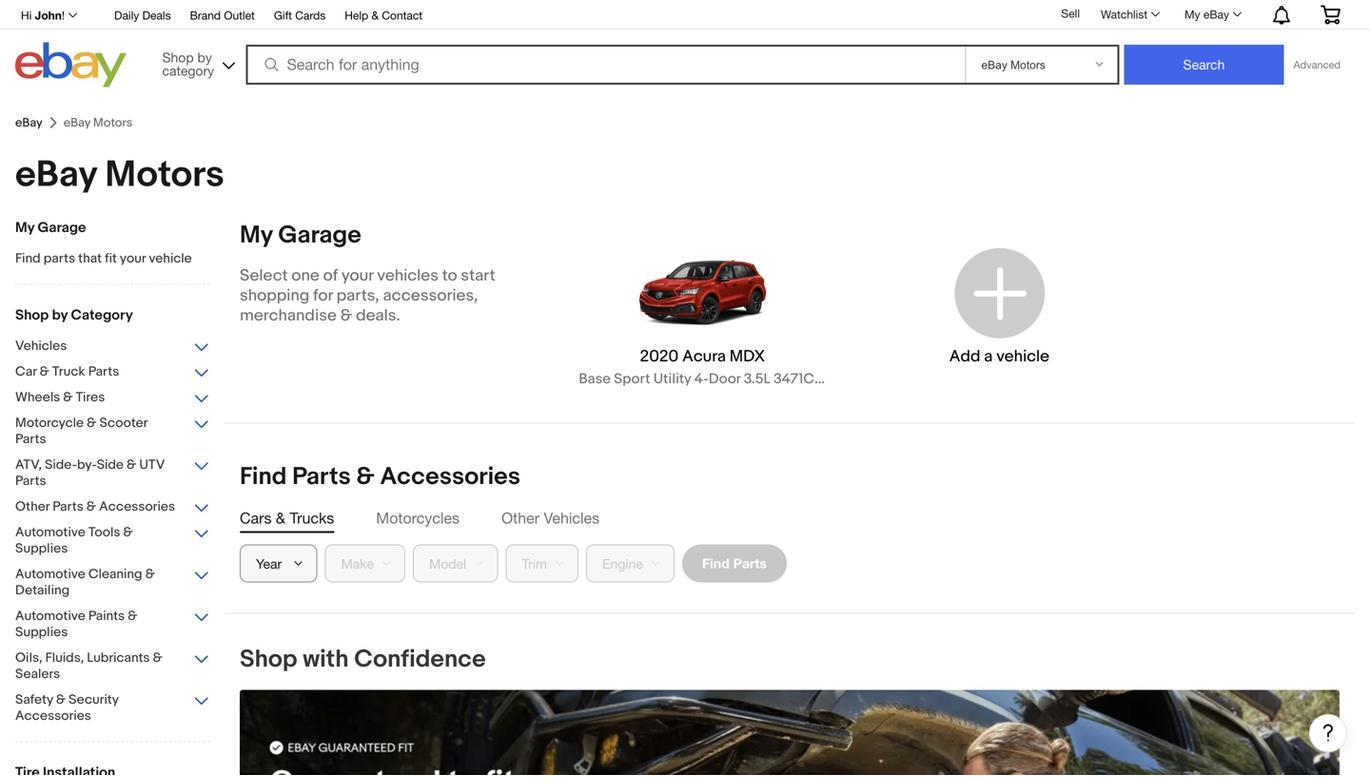 Task type: locate. For each thing, give the bounding box(es) containing it.
4-
[[694, 371, 709, 388]]

0 vertical spatial vehicles
[[15, 338, 67, 354]]

accessories down atv, side-by-side & utv parts dropdown button
[[99, 499, 175, 515]]

0 horizontal spatial other
[[15, 499, 50, 515]]

None submit
[[1124, 45, 1284, 85]]

2020 acura mdx base sport utility 4-door 3.5l 3471cc v6 gas sohc naturally aspirated
[[579, 347, 1050, 388]]

garage up parts
[[38, 219, 86, 236]]

tools
[[88, 525, 120, 541]]

None text field
[[240, 690, 1340, 775]]

vehicles
[[15, 338, 67, 354], [544, 510, 600, 527]]

ebay inside my ebay link
[[1204, 8, 1229, 21]]

add a vehicle button
[[861, 220, 1138, 423]]

automotive down detailing at the bottom
[[15, 608, 85, 625]]

by down brand
[[197, 49, 212, 65]]

category
[[71, 307, 133, 324]]

1 automotive from the top
[[15, 525, 85, 541]]

supplies up detailing at the bottom
[[15, 541, 68, 557]]

1 horizontal spatial your
[[341, 266, 373, 286]]

sell link
[[1053, 7, 1089, 20]]

1 horizontal spatial accessories
[[99, 499, 175, 515]]

0 vertical spatial find
[[15, 251, 41, 267]]

my garage up parts
[[15, 219, 86, 236]]

2 vertical spatial automotive
[[15, 608, 85, 625]]

your right fit
[[120, 251, 146, 267]]

2 supplies from the top
[[15, 625, 68, 641]]

my up select
[[240, 221, 273, 250]]

!
[[62, 9, 65, 22]]

1 vertical spatial vehicle
[[996, 347, 1050, 367]]

find parts button
[[682, 545, 787, 583]]

my garage
[[15, 219, 86, 236], [240, 221, 361, 250]]

1 vertical spatial supplies
[[15, 625, 68, 641]]

0 horizontal spatial shop
[[15, 307, 49, 324]]

shop inside shop by category
[[162, 49, 194, 65]]

find inside button
[[702, 556, 730, 571]]

2 vertical spatial ebay
[[15, 153, 97, 197]]

1 vertical spatial vehicles
[[544, 510, 600, 527]]

2 horizontal spatial shop
[[240, 645, 297, 675]]

shop down 'deals' on the top
[[162, 49, 194, 65]]

0 horizontal spatial garage
[[38, 219, 86, 236]]

1 horizontal spatial shop
[[162, 49, 194, 65]]

shop
[[162, 49, 194, 65], [15, 307, 49, 324], [240, 645, 297, 675]]

shop with confidence
[[240, 645, 486, 675]]

3.5l
[[744, 371, 771, 388]]

confidence
[[354, 645, 486, 675]]

find for find parts that fit your vehicle
[[15, 251, 41, 267]]

0 vertical spatial ebay
[[1204, 8, 1229, 21]]

1 horizontal spatial my
[[240, 221, 273, 250]]

2020
[[640, 347, 679, 367]]

automotive left tools
[[15, 525, 85, 541]]

vehicle inside add a vehicle button
[[996, 347, 1050, 367]]

2 vertical spatial shop
[[240, 645, 297, 675]]

1 vertical spatial by
[[52, 307, 68, 324]]

1 vertical spatial ebay
[[15, 115, 43, 130]]

parts inside find parts button
[[733, 556, 767, 571]]

that
[[78, 251, 102, 267]]

accessories,
[[383, 286, 478, 306]]

0 horizontal spatial find
[[15, 251, 41, 267]]

& inside select one of your vehicles to start shopping for parts, accessories, merchandise & deals.
[[340, 306, 352, 326]]

none submit inside shop by category "banner"
[[1124, 45, 1284, 85]]

by inside ebay motors main content
[[52, 307, 68, 324]]

0 vertical spatial vehicle
[[149, 251, 192, 267]]

0 vertical spatial accessories
[[380, 462, 520, 492]]

vehicle up aspirated
[[996, 347, 1050, 367]]

fluids,
[[45, 650, 84, 667]]

2 horizontal spatial find
[[702, 556, 730, 571]]

car & truck parts button
[[15, 364, 210, 382]]

vehicle right fit
[[149, 251, 192, 267]]

0 horizontal spatial accessories
[[15, 708, 91, 725]]

2 horizontal spatial my
[[1185, 8, 1200, 21]]

1 horizontal spatial find
[[240, 462, 287, 492]]

sport
[[614, 371, 650, 388]]

your inside select one of your vehicles to start shopping for parts, accessories, merchandise & deals.
[[341, 266, 373, 286]]

0 horizontal spatial your
[[120, 251, 146, 267]]

utility
[[654, 371, 691, 388]]

2 vertical spatial accessories
[[15, 708, 91, 725]]

supplies up 'oils,'
[[15, 625, 68, 641]]

1 horizontal spatial vehicles
[[544, 510, 600, 527]]

vehicle
[[149, 251, 192, 267], [996, 347, 1050, 367]]

automotive left cleaning
[[15, 567, 85, 583]]

none text field inside ebay motors main content
[[240, 690, 1340, 775]]

watchlist
[[1101, 8, 1148, 21]]

cards
[[295, 9, 326, 22]]

my up find parts that fit your vehicle
[[15, 219, 34, 236]]

0 vertical spatial automotive
[[15, 525, 85, 541]]

with
[[303, 645, 349, 675]]

utv
[[139, 457, 164, 473]]

accessories
[[380, 462, 520, 492], [99, 499, 175, 515], [15, 708, 91, 725]]

1 horizontal spatial by
[[197, 49, 212, 65]]

gift cards link
[[274, 6, 326, 27]]

aspirated
[[987, 371, 1050, 388]]

your right of
[[341, 266, 373, 286]]

truck
[[52, 364, 85, 380]]

select one of your vehicles to start shopping for parts, accessories, merchandise & deals.
[[240, 266, 495, 326]]

vehicles car & truck parts wheels & tires motorcycle & scooter parts atv, side-by-side & utv parts other parts & accessories automotive tools & supplies automotive cleaning & detailing automotive paints & supplies oils, fluids, lubricants & sealers safety & security accessories
[[15, 338, 175, 725]]

paints
[[88, 608, 125, 625]]

wheels & tires button
[[15, 390, 210, 408]]

garage up of
[[278, 221, 361, 250]]

1 vertical spatial accessories
[[99, 499, 175, 515]]

garage
[[38, 219, 86, 236], [278, 221, 361, 250]]

tab list containing cars & trucks
[[240, 508, 1340, 530]]

your
[[120, 251, 146, 267], [341, 266, 373, 286]]

0 horizontal spatial vehicle
[[149, 251, 192, 267]]

2 vertical spatial find
[[702, 556, 730, 571]]

1 vertical spatial shop
[[15, 307, 49, 324]]

0 vertical spatial by
[[197, 49, 212, 65]]

detailing
[[15, 583, 70, 599]]

safety & security accessories button
[[15, 692, 210, 726]]

0 horizontal spatial by
[[52, 307, 68, 324]]

accessories up the motorcycles
[[380, 462, 520, 492]]

merchandise
[[240, 306, 337, 326]]

accessories down sealers
[[15, 708, 91, 725]]

my garage up one
[[240, 221, 361, 250]]

shop up the car
[[15, 307, 49, 324]]

by inside shop by category
[[197, 49, 212, 65]]

1 horizontal spatial other
[[501, 510, 540, 527]]

0 vertical spatial shop
[[162, 49, 194, 65]]

hi john !
[[21, 9, 65, 22]]

tab list
[[240, 508, 1340, 530]]

1 vertical spatial find
[[240, 462, 287, 492]]

security
[[69, 692, 118, 708]]

find for find parts
[[702, 556, 730, 571]]

0 horizontal spatial vehicles
[[15, 338, 67, 354]]

gas
[[850, 371, 879, 388]]

my right the watchlist link
[[1185, 8, 1200, 21]]

brand
[[190, 9, 221, 22]]

start
[[461, 266, 495, 286]]

Search for anything text field
[[249, 47, 961, 83]]

other
[[15, 499, 50, 515], [501, 510, 540, 527]]

by left 'category'
[[52, 307, 68, 324]]

0 horizontal spatial my
[[15, 219, 34, 236]]

2 horizontal spatial accessories
[[380, 462, 520, 492]]

motors
[[105, 153, 224, 197]]

parts,
[[336, 286, 379, 306]]

add a vehicle image
[[950, 243, 1049, 343]]

supplies
[[15, 541, 68, 557], [15, 625, 68, 641]]

1 horizontal spatial garage
[[278, 221, 361, 250]]

sohc
[[883, 371, 923, 388]]

daily deals link
[[114, 6, 171, 27]]

shopping
[[240, 286, 310, 306]]

0 vertical spatial supplies
[[15, 541, 68, 557]]

other inside vehicles car & truck parts wheels & tires motorcycle & scooter parts atv, side-by-side & utv parts other parts & accessories automotive tools & supplies automotive cleaning & detailing automotive paints & supplies oils, fluids, lubricants & sealers safety & security accessories
[[15, 499, 50, 515]]

1 horizontal spatial vehicle
[[996, 347, 1050, 367]]

shop left with
[[240, 645, 297, 675]]

to
[[442, 266, 457, 286]]

1 vertical spatial automotive
[[15, 567, 85, 583]]

ebay for ebay
[[15, 115, 43, 130]]

parts
[[44, 251, 75, 267]]

by
[[197, 49, 212, 65], [52, 307, 68, 324]]

find
[[15, 251, 41, 267], [240, 462, 287, 492], [702, 556, 730, 571]]



Task type: describe. For each thing, give the bounding box(es) containing it.
other vehicles
[[501, 510, 600, 527]]

mdx
[[730, 347, 765, 367]]

gift cards
[[274, 9, 326, 22]]

base
[[579, 371, 611, 388]]

find parts & accessories
[[240, 462, 520, 492]]

daily
[[114, 9, 139, 22]]

your shopping cart image
[[1320, 5, 1342, 24]]

category
[[162, 63, 214, 79]]

3471cc
[[774, 371, 826, 388]]

of
[[323, 266, 338, 286]]

cars & trucks
[[240, 510, 334, 527]]

deals
[[142, 9, 171, 22]]

0 horizontal spatial my garage
[[15, 219, 86, 236]]

car
[[15, 364, 37, 380]]

cars
[[240, 510, 272, 527]]

shop by category banner
[[10, 0, 1355, 92]]

ebay for ebay motors
[[15, 153, 97, 197]]

add
[[949, 347, 981, 367]]

atv, side-by-side & utv parts button
[[15, 457, 210, 491]]

john
[[35, 9, 62, 22]]

help & contact
[[345, 9, 423, 22]]

1 supplies from the top
[[15, 541, 68, 557]]

help, opens dialogs image
[[1319, 723, 1338, 742]]

cleaning
[[88, 567, 142, 583]]

motorcycle
[[15, 415, 84, 432]]

daily deals
[[114, 9, 171, 22]]

acura
[[682, 347, 726, 367]]

scooter
[[99, 415, 147, 432]]

automotive cleaning & detailing button
[[15, 567, 210, 601]]

side
[[97, 457, 124, 473]]

ebay link
[[15, 115, 43, 130]]

one
[[292, 266, 320, 286]]

account navigation
[[10, 0, 1355, 29]]

ebay motors main content
[[0, 108, 1370, 775]]

by for category
[[52, 307, 68, 324]]

tab list inside ebay motors main content
[[240, 508, 1340, 530]]

vehicles button
[[15, 338, 210, 356]]

hi
[[21, 9, 32, 22]]

vehicles inside vehicles car & truck parts wheels & tires motorcycle & scooter parts atv, side-by-side & utv parts other parts & accessories automotive tools & supplies automotive cleaning & detailing automotive paints & supplies oils, fluids, lubricants & sealers safety & security accessories
[[15, 338, 67, 354]]

& inside account navigation
[[372, 9, 379, 22]]

atv,
[[15, 457, 42, 473]]

by for category
[[197, 49, 212, 65]]

shop by category
[[162, 49, 214, 79]]

2 automotive from the top
[[15, 567, 85, 583]]

find parts
[[702, 556, 767, 571]]

brand outlet
[[190, 9, 255, 22]]

vehicles
[[377, 266, 439, 286]]

watchlist link
[[1090, 3, 1169, 26]]

contact
[[382, 9, 423, 22]]

my ebay
[[1185, 8, 1229, 21]]

for
[[313, 286, 333, 306]]

select
[[240, 266, 288, 286]]

oils,
[[15, 650, 42, 667]]

shop for shop with confidence
[[240, 645, 297, 675]]

help
[[345, 9, 368, 22]]

vehicle inside find parts that fit your vehicle link
[[149, 251, 192, 267]]

automotive paints & supplies button
[[15, 608, 210, 643]]

gift
[[274, 9, 292, 22]]

side-
[[45, 457, 77, 473]]

find parts that fit your vehicle
[[15, 251, 192, 267]]

ebay motors
[[15, 153, 224, 197]]

trucks
[[290, 510, 334, 527]]

1 horizontal spatial my garage
[[240, 221, 361, 250]]

2020 acura mdx image
[[636, 243, 769, 343]]

deals.
[[356, 306, 400, 326]]

find parts that fit your vehicle link
[[15, 251, 210, 269]]

advanced link
[[1284, 46, 1350, 84]]

find for find parts & accessories
[[240, 462, 287, 492]]

help & contact link
[[345, 6, 423, 27]]

3 automotive from the top
[[15, 608, 85, 625]]

sealers
[[15, 667, 60, 683]]

v6
[[829, 371, 847, 388]]

add a vehicle
[[949, 347, 1050, 367]]

oils, fluids, lubricants & sealers button
[[15, 650, 210, 685]]

other parts & accessories button
[[15, 499, 210, 517]]

a
[[984, 347, 993, 367]]

safety
[[15, 692, 53, 708]]

naturally
[[927, 371, 984, 388]]

sell
[[1061, 7, 1080, 20]]

fit
[[105, 251, 117, 267]]

shop for shop by category
[[15, 307, 49, 324]]

lubricants
[[87, 650, 150, 667]]

shop by category
[[15, 307, 133, 324]]

wheels
[[15, 390, 60, 406]]

shop for shop by category
[[162, 49, 194, 65]]

my inside account navigation
[[1185, 8, 1200, 21]]

my ebay link
[[1174, 3, 1250, 26]]

shop by category button
[[154, 42, 239, 83]]

door
[[709, 371, 741, 388]]

tires
[[76, 390, 105, 406]]

advanced
[[1294, 59, 1341, 71]]



Task type: vqa. For each thing, say whether or not it's contained in the screenshot.
$44.87/Ea
no



